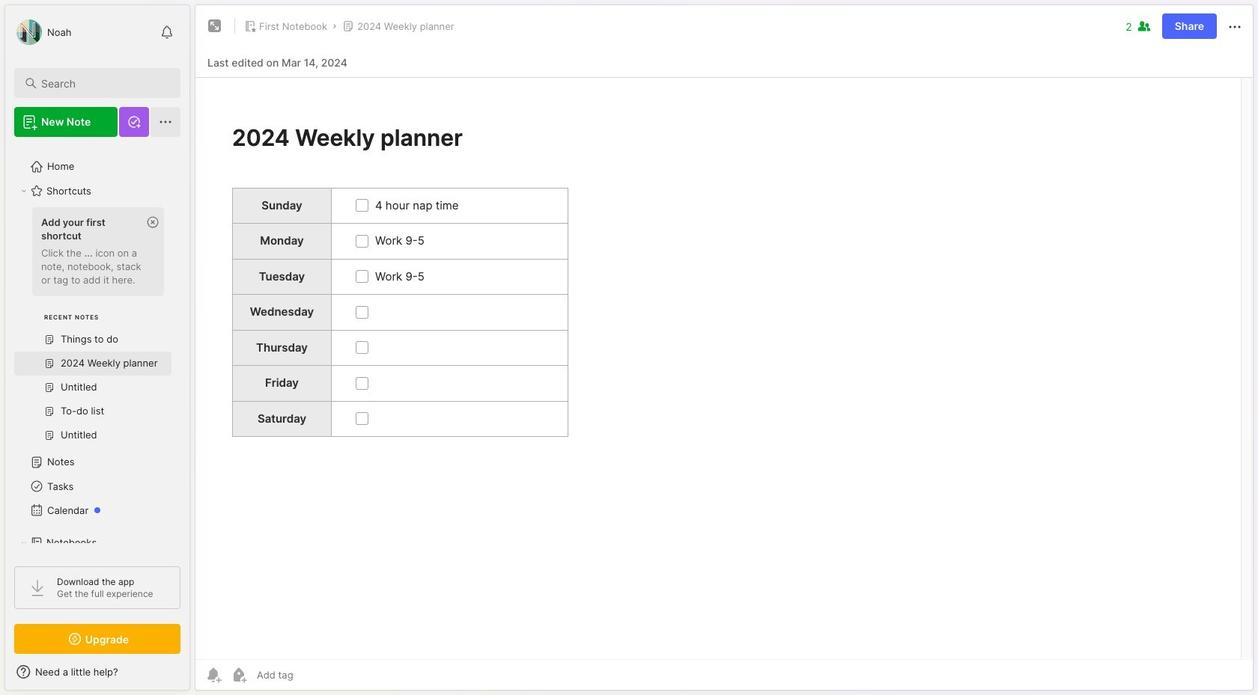 Task type: locate. For each thing, give the bounding box(es) containing it.
none search field inside main element
[[41, 74, 167, 92]]

click to collapse image
[[189, 668, 200, 686]]

add a reminder image
[[204, 667, 222, 685]]

note window element
[[195, 4, 1254, 695]]

None search field
[[41, 74, 167, 92]]

tree
[[5, 146, 189, 685]]

expand note image
[[206, 17, 224, 35]]

group
[[14, 203, 172, 457]]

add tag image
[[230, 667, 248, 685]]

Note Editor text field
[[195, 77, 1253, 660]]

Account field
[[14, 17, 72, 47]]

More actions field
[[1226, 17, 1244, 36]]

tree inside main element
[[5, 146, 189, 685]]



Task type: vqa. For each thing, say whether or not it's contained in the screenshot.
"tree" within Main element
yes



Task type: describe. For each thing, give the bounding box(es) containing it.
Add tag field
[[255, 669, 368, 682]]

group inside 'tree'
[[14, 203, 172, 457]]

expand notebooks image
[[19, 539, 28, 548]]

Search text field
[[41, 76, 167, 91]]

WHAT'S NEW field
[[5, 661, 189, 685]]

main element
[[0, 0, 195, 696]]

more actions image
[[1226, 18, 1244, 36]]



